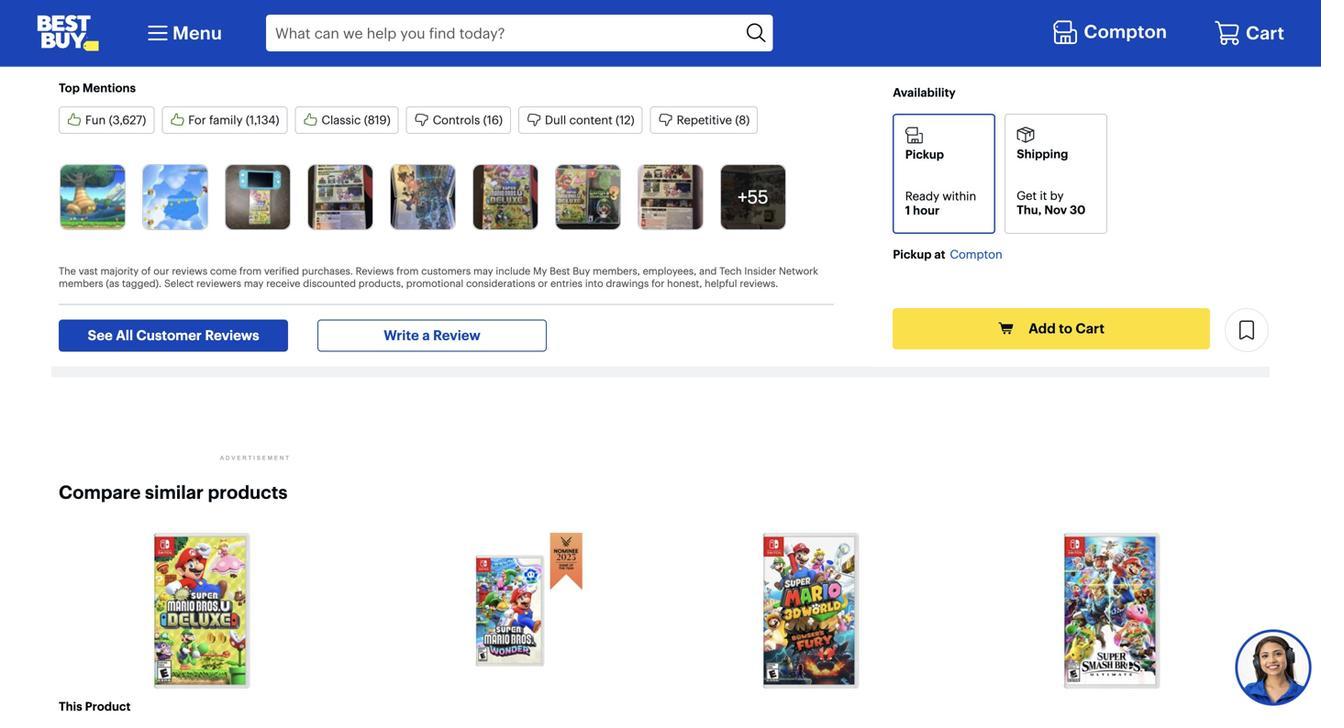 Task type: vqa. For each thing, say whether or not it's contained in the screenshot.
Reviews in the The vast majority of our reviews come from verified purchases. Reviews from customers may include My Best Buy members, employees, and Tech Insider Network members (as tagged). Select reviewers may receive discounted products, promotional considerations or entries into drawings for honest, helpful reviews.
yes



Task type: describe. For each thing, give the bounding box(es) containing it.
ready within 1 hour
[[905, 189, 979, 218]]

customer
[[136, 327, 202, 344]]

buy
[[573, 265, 590, 278]]

vast
[[79, 265, 98, 278]]

write a review button
[[317, 320, 547, 352]]

menu button
[[143, 18, 222, 48]]

at
[[934, 247, 945, 262]]

1 from from the left
[[239, 265, 262, 278]]

for
[[652, 277, 665, 290]]

cart link
[[1214, 19, 1284, 47]]

customer provided image, click to load a larger version image inside the +55 button
[[721, 165, 785, 230]]

get
[[1017, 188, 1037, 203]]

(819)
[[364, 113, 391, 127]]

our
[[153, 265, 169, 278]]

0 vertical spatial 1
[[150, 18, 154, 33]]

get it by thu, nov 30
[[1017, 188, 1086, 217]]

products
[[208, 481, 288, 504]]

the vast majority of our reviews come from verified purchases. reviews from customers may include my best buy members, employees, and tech insider network members (as tagged). select reviewers may receive discounted products, promotional considerations or entries into drawings for honest, helpful reviews.
[[59, 265, 818, 290]]

tech
[[720, 265, 742, 278]]

receive
[[266, 277, 300, 290]]

6 customer provided image, click to load a larger version image from the left
[[473, 165, 538, 230]]

best buy help human beacon image
[[1234, 629, 1312, 707]]

(16)
[[483, 113, 503, 127]]

controls
[[433, 113, 480, 127]]

5 customer provided image, click to load a larger version image from the left
[[391, 165, 455, 230]]

or
[[538, 277, 548, 290]]

with
[[1100, 9, 1124, 24]]

ease
[[433, 21, 459, 36]]

top mentions
[[59, 81, 136, 96]]

edit
[[1158, 46, 1179, 61]]

customers
[[421, 265, 471, 278]]

cart inside button
[[1076, 320, 1105, 337]]

nov
[[1044, 203, 1067, 217]]

review
[[433, 327, 481, 344]]

tagged).
[[122, 277, 162, 290]]

considerations
[[466, 277, 535, 290]]

honest,
[[667, 277, 702, 290]]

0 vertical spatial of
[[462, 21, 473, 36]]

shipping
[[1017, 147, 1068, 161]]

1 vertical spatial compton
[[950, 247, 1003, 262]]

promotional
[[406, 277, 464, 290]]

(12)
[[616, 113, 635, 127]]

30
[[1070, 203, 1086, 217]]

thu,
[[1017, 203, 1042, 217]]

add to cart
[[1029, 320, 1105, 337]]

product
[[85, 700, 131, 714]]

+55 button
[[720, 164, 786, 230]]

(as
[[106, 277, 119, 290]]

3 customer provided image, click to load a larger version image from the left
[[226, 165, 290, 230]]

on
[[999, 9, 1014, 24]]

it
[[1040, 188, 1047, 203]]

for family (1,134)
[[188, 113, 279, 127]]

super smash bros. ultimate - nintendo switch image
[[1034, 533, 1190, 689]]

game
[[1127, 9, 1159, 24]]

ready
[[905, 189, 939, 204]]

see
[[88, 327, 113, 344]]

my
[[533, 265, 547, 278]]

reviews.
[[740, 277, 778, 290]]

save
[[946, 9, 973, 24]]

all
[[116, 327, 133, 344]]

selections
[[1182, 46, 1240, 61]]

to
[[1059, 320, 1073, 337]]

Type to search. Navigate forward to hear suggestions text field
[[266, 15, 741, 51]]

content
[[569, 113, 613, 127]]

cart icon image
[[1214, 19, 1241, 47]]

write a review
[[384, 327, 481, 344]]

compton button
[[950, 247, 1003, 262]]

best
[[550, 265, 570, 278]]

save 15% on select headset with game button
[[893, 9, 1159, 24]]

helpful
[[705, 277, 737, 290]]

verified
[[264, 265, 299, 278]]

availability
[[893, 85, 956, 100]]

reviewers
[[196, 277, 241, 290]]

this product
[[59, 700, 131, 714]]

reviews inside button
[[205, 327, 259, 344]]

come
[[210, 265, 237, 278]]

pickup for pickup at compton
[[893, 247, 932, 262]]

edit selections
[[1158, 46, 1240, 61]]

a
[[422, 327, 430, 344]]



Task type: locate. For each thing, give the bounding box(es) containing it.
1 vertical spatial 1
[[905, 203, 910, 218]]

products,
[[359, 277, 404, 290]]

15%
[[976, 9, 996, 24]]

0 horizontal spatial 1
[[150, 18, 154, 33]]

family
[[209, 113, 243, 127]]

pickup for pickup
[[905, 147, 944, 162]]

of left our
[[141, 265, 151, 278]]

hour
[[913, 203, 940, 218]]

1 horizontal spatial cart
[[1246, 22, 1284, 44]]

0 horizontal spatial cart
[[1076, 320, 1105, 337]]

customer provided image, click to load a larger version image up vast
[[61, 165, 125, 230]]

reviews down reviewers
[[205, 327, 259, 344]]

for
[[188, 113, 206, 127]]

members,
[[593, 265, 640, 278]]

1 horizontal spatial 1
[[905, 203, 910, 218]]

1 left hour on the right top of page
[[905, 203, 910, 218]]

and
[[699, 265, 717, 278]]

cart right to
[[1076, 320, 1105, 337]]

see all customer reviews button
[[59, 320, 288, 352]]

0 horizontal spatial reviews
[[205, 327, 259, 344]]

(3,627)
[[109, 113, 146, 127]]

(1,134)
[[246, 113, 279, 127]]

majority
[[100, 265, 139, 278]]

employees,
[[643, 265, 697, 278]]

compton button
[[1052, 16, 1172, 50]]

select
[[164, 277, 194, 290]]

entries
[[550, 277, 583, 290]]

1 horizontal spatial reviews
[[356, 265, 394, 278]]

discounted
[[303, 277, 356, 290]]

1 left the menu
[[150, 18, 154, 33]]

customer provided image, click to load a larger version image
[[61, 165, 125, 230], [143, 165, 207, 230], [226, 165, 290, 230], [308, 165, 372, 230], [391, 165, 455, 230], [473, 165, 538, 230], [556, 165, 620, 230], [639, 165, 703, 230], [721, 165, 785, 230]]

repetitive (8)
[[677, 113, 750, 127]]

may left receive on the top of page
[[244, 277, 264, 290]]

1 horizontal spatial of
[[462, 21, 473, 36]]

compare similar products
[[59, 481, 288, 504]]

super mario bros. wonder - nintendo switch, nintendo switch – oled model, nintendo switch lite image
[[432, 533, 588, 689]]

this
[[59, 700, 82, 714]]

compton right the at
[[950, 247, 1003, 262]]

select
[[1017, 9, 1050, 24]]

0 vertical spatial pickup
[[905, 147, 944, 162]]

customer provided image, click to load a larger version image up employees,
[[639, 165, 703, 230]]

2 customer provided image, click to load a larger version image from the left
[[143, 165, 207, 230]]

23
[[294, 18, 308, 33]]

compton
[[1084, 20, 1167, 43], [950, 247, 1003, 262]]

reviews right purchases.
[[356, 265, 394, 278]]

customer provided image, click to load a larger version image up the insider
[[721, 165, 785, 230]]

compare
[[59, 481, 141, 504]]

within
[[943, 189, 976, 204]]

customer provided image, click to load a larger version image up buy
[[556, 165, 620, 230]]

headset
[[1053, 9, 1097, 24]]

0 horizontal spatial of
[[141, 265, 151, 278]]

add to cart button
[[893, 308, 1210, 349]]

4 customer provided image, click to load a larger version image from the left
[[308, 165, 372, 230]]

reviews
[[172, 265, 207, 278]]

into
[[585, 277, 603, 290]]

super mario 3d world + bowser's fury - nintendo switch, nintendo switch lite image
[[763, 533, 859, 689]]

0 vertical spatial cart
[[1246, 22, 1284, 44]]

1
[[150, 18, 154, 33], [905, 203, 910, 218]]

include
[[496, 265, 531, 278]]

of left the use in the top of the page
[[462, 21, 473, 36]]

network
[[779, 265, 818, 278]]

(8)
[[735, 113, 750, 127]]

0 vertical spatial compton
[[1084, 20, 1167, 43]]

pickup up ready
[[905, 147, 944, 162]]

1 vertical spatial reviews
[[205, 327, 259, 344]]

0 vertical spatial reviews
[[356, 265, 394, 278]]

customer provided image, click to load a larger version image up the customers
[[391, 165, 455, 230]]

save 15% on select headset with game
[[946, 9, 1159, 24]]

1 vertical spatial of
[[141, 265, 151, 278]]

advertisement
[[220, 455, 291, 462]]

use
[[476, 21, 497, 36]]

bestbuy.com image
[[37, 15, 99, 51]]

mentions
[[82, 81, 136, 96]]

customer provided image, click to load a larger version image up our
[[143, 165, 207, 230]]

dull content (12)
[[545, 113, 635, 127]]

see all customer reviews
[[88, 327, 259, 344]]

1 vertical spatial pickup
[[893, 247, 932, 262]]

menu
[[172, 22, 222, 44]]

1 inside ready within 1 hour
[[905, 203, 910, 218]]

1 vertical spatial cart
[[1076, 320, 1105, 337]]

customer provided image, click to load a larger version image up 'include'
[[473, 165, 538, 230]]

cart
[[1246, 22, 1284, 44], [1076, 320, 1105, 337]]

compton inside dropdown button
[[1084, 20, 1167, 43]]

pickup at compton
[[893, 247, 1003, 262]]

the
[[59, 265, 76, 278]]

save image
[[1236, 319, 1258, 341]]

0 horizontal spatial compton
[[950, 247, 1003, 262]]

reviews
[[356, 265, 394, 278], [205, 327, 259, 344]]

8 customer provided image, click to load a larger version image from the left
[[639, 165, 703, 230]]

add
[[1029, 320, 1056, 337]]

pickup
[[905, 147, 944, 162], [893, 247, 932, 262]]

5.0
[[407, 21, 425, 36]]

from left the customers
[[396, 265, 419, 278]]

fun
[[85, 113, 106, 127]]

2 from from the left
[[396, 265, 419, 278]]

top
[[59, 81, 80, 96]]

write
[[384, 327, 419, 344]]

customer provided image, click to load a larger version image down (1,134)
[[226, 165, 290, 230]]

may left 'include'
[[473, 265, 493, 278]]

repetitive
[[677, 113, 732, 127]]

of inside 'the vast majority of our reviews come from verified purchases. reviews from customers may include my best buy members, employees, and tech insider network members (as tagged). select reviewers may receive discounted products, promotional considerations or entries into drawings for honest, helpful reviews.'
[[141, 265, 151, 278]]

from right come
[[239, 265, 262, 278]]

dull
[[545, 113, 566, 127]]

reviews inside 'the vast majority of our reviews come from verified purchases. reviews from customers may include my best buy members, employees, and tech insider network members (as tagged). select reviewers may receive discounted products, promotional considerations or entries into drawings for honest, helpful reviews.'
[[356, 265, 394, 278]]

1 horizontal spatial may
[[473, 265, 493, 278]]

similar
[[145, 481, 204, 504]]

pickup left the at
[[893, 247, 932, 262]]

classic
[[322, 113, 361, 127]]

controls (16)
[[433, 113, 503, 127]]

of
[[462, 21, 473, 36], [141, 265, 151, 278]]

7 customer provided image, click to load a larger version image from the left
[[556, 165, 620, 230]]

1 horizontal spatial compton
[[1084, 20, 1167, 43]]

0 horizontal spatial from
[[239, 265, 262, 278]]

may
[[473, 265, 493, 278], [244, 277, 264, 290]]

9 customer provided image, click to load a larger version image from the left
[[721, 165, 785, 230]]

compton up edit at the right top
[[1084, 20, 1167, 43]]

cart right cart icon
[[1246, 22, 1284, 44]]

5.0 ease of use
[[407, 21, 497, 36]]

1 customer provided image, click to load a larger version image from the left
[[61, 165, 125, 230]]

members
[[59, 277, 103, 290]]

0 horizontal spatial may
[[244, 277, 264, 290]]

customer provided image, click to load a larger version image up purchases.
[[308, 165, 372, 230]]

+55
[[738, 186, 769, 208]]

1 horizontal spatial from
[[396, 265, 419, 278]]



